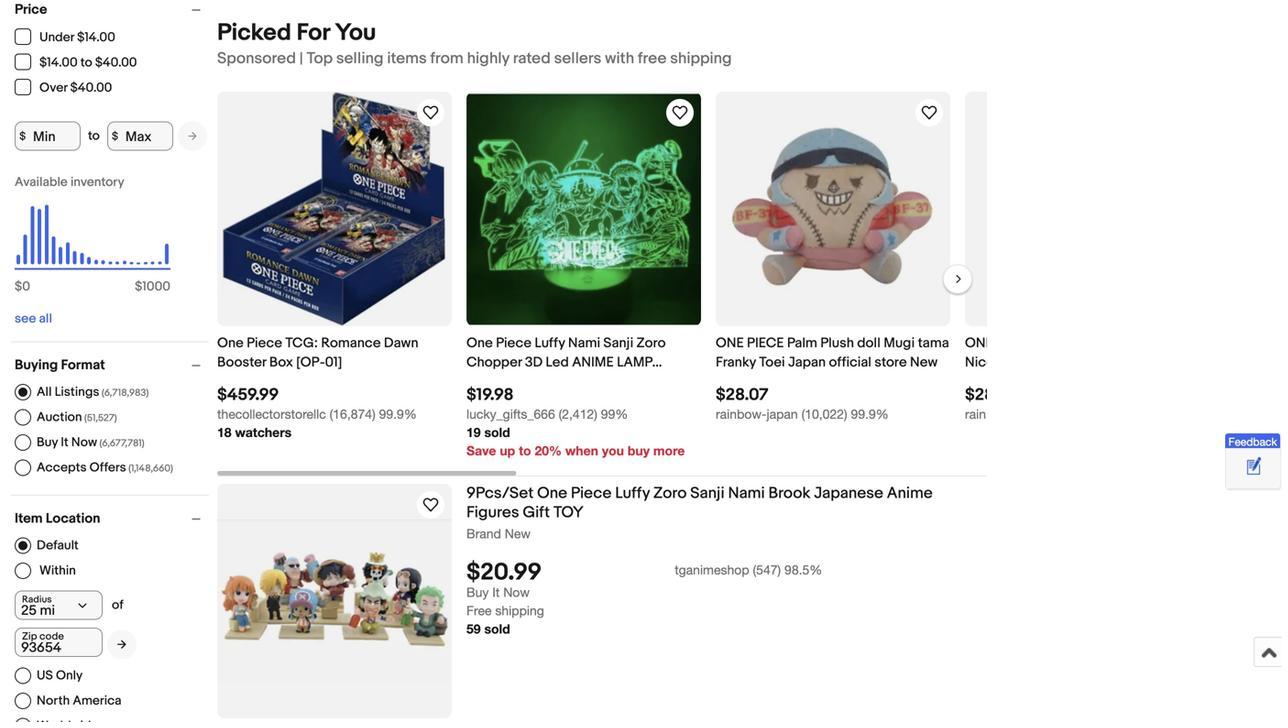 Task type: vqa. For each thing, say whether or not it's contained in the screenshot.
See other articles in:
no



Task type: locate. For each thing, give the bounding box(es) containing it.
99.9% down one piece palm plush doll mugi tama nico robin toei japan official store new heading
[[1101, 407, 1139, 422]]

1 store from the left
[[875, 355, 907, 371]]

2 horizontal spatial piece
[[571, 484, 612, 504]]

$40.00 down $14.00 to $40.00
[[70, 80, 112, 96]]

it down brand
[[493, 585, 500, 600]]

you
[[602, 444, 624, 459]]

item
[[15, 511, 43, 527]]

1 horizontal spatial toei
[[1037, 355, 1063, 371]]

official inside one piece palm plush doll mugi tama nico robin toei japan official store new $28.07 rainbow-japan (10,022) 99.9%
[[1107, 355, 1150, 371]]

0 horizontal spatial piece
[[247, 335, 282, 352]]

plush for official
[[821, 335, 855, 352]]

0 horizontal spatial one
[[716, 335, 744, 352]]

mugi inside one piece palm plush doll mugi tama nico robin toei japan official store new $28.07 rainbow-japan (10,022) 99.9%
[[1134, 335, 1165, 352]]

1 japan from the left
[[789, 355, 826, 371]]

see all button
[[15, 311, 52, 327]]

piece inside one piece tcg: romance dawn booster box [op-01]
[[247, 335, 282, 352]]

for
[[297, 19, 330, 47]]

0 horizontal spatial shipping
[[495, 603, 544, 618]]

one inside 9pcs/set one piece luffy zoro sanji nami brook japanese anime figures gift toy brand new
[[537, 484, 568, 504]]

all
[[37, 384, 52, 400]]

palm for toei
[[1037, 335, 1067, 352]]

japan
[[789, 355, 826, 371], [1066, 355, 1104, 371]]

one piece luffy nami sanji zoro chopper 3d led anime lamp nightlights 7 colors heading
[[467, 335, 666, 390]]

0 horizontal spatial plush
[[821, 335, 855, 352]]

2 rainbow- from the left
[[966, 407, 1016, 422]]

0 horizontal spatial store
[[875, 355, 907, 371]]

 (6,718,983) Items text field
[[99, 387, 149, 399]]

0 vertical spatial sold
[[485, 425, 510, 440]]

rainbow- down franky
[[716, 407, 767, 422]]

1 sold from the top
[[485, 425, 510, 440]]

luffy down buy
[[615, 484, 650, 504]]

(10,022)
[[802, 407, 848, 422], [1051, 407, 1097, 422]]

1 horizontal spatial plush
[[1070, 335, 1104, 352]]

1 horizontal spatial japan
[[1016, 407, 1048, 422]]

tganimeshop (547) 98.5% buy it now free shipping 59 sold
[[467, 562, 823, 637]]

2 one from the left
[[966, 335, 994, 352]]

0 horizontal spatial sanji
[[604, 335, 634, 352]]

99.9%
[[379, 407, 417, 422], [851, 407, 889, 422], [1101, 407, 1139, 422]]

1 horizontal spatial shipping
[[670, 49, 732, 68]]

store inside one piece palm plush doll mugi tama nico robin toei japan official store new $28.07 rainbow-japan (10,022) 99.9%
[[1153, 355, 1185, 371]]

japan up $28.07 rainbow-japan (10,022) 99.9%
[[789, 355, 826, 371]]

tganimeshop
[[675, 562, 750, 578]]

buy
[[37, 435, 58, 450], [467, 585, 489, 600]]

0 vertical spatial zoro
[[637, 335, 666, 352]]

1 horizontal spatial palm
[[1037, 335, 1067, 352]]

0 horizontal spatial it
[[61, 435, 68, 450]]

japan down one piece palm plush doll mugi tama franky toei japan official store  new
[[767, 407, 798, 422]]

1 horizontal spatial buy
[[467, 585, 489, 600]]

0 horizontal spatial 99.9%
[[379, 407, 417, 422]]

japan right robin
[[1066, 355, 1104, 371]]

piece inside the one piece luffy nami sanji zoro chopper 3d led anime lamp nightlights 7 colors $19.98 lucky_gifts_666 (2,412) 99% 19 sold save up to 20% when you buy more
[[496, 335, 532, 352]]

0 horizontal spatial one
[[217, 335, 244, 352]]

$ up see
[[15, 279, 22, 295]]

$14.00 up $14.00 to $40.00
[[77, 30, 115, 45]]

piece
[[247, 335, 282, 352], [496, 335, 532, 352], [571, 484, 612, 504]]

nami inside 9pcs/set one piece luffy zoro sanji nami brook japanese anime figures gift toy brand new
[[728, 484, 765, 504]]

sold
[[485, 425, 510, 440], [485, 622, 510, 637]]

2 doll from the left
[[1107, 335, 1130, 352]]

1 japan from the left
[[767, 407, 798, 422]]

0 horizontal spatial buy
[[37, 435, 58, 450]]

0 vertical spatial shipping
[[670, 49, 732, 68]]

1 vertical spatial sold
[[485, 622, 510, 637]]

99.9% inside $28.07 rainbow-japan (10,022) 99.9%
[[851, 407, 889, 422]]

palm inside one piece palm plush doll mugi tama franky toei japan official store  new
[[788, 335, 818, 352]]

led
[[546, 355, 569, 371]]

2 horizontal spatial 99.9%
[[1101, 407, 1139, 422]]

default link
[[15, 538, 79, 554]]

rated
[[513, 49, 551, 68]]

nightlights
[[467, 374, 536, 390]]

0 horizontal spatial (10,022)
[[802, 407, 848, 422]]

1 vertical spatial nami
[[728, 484, 765, 504]]

1 mugi from the left
[[884, 335, 915, 352]]

2 sold from the top
[[485, 622, 510, 637]]

0 vertical spatial new
[[910, 355, 938, 371]]

1 vertical spatial buy
[[467, 585, 489, 600]]

more
[[654, 444, 685, 459]]

1 vertical spatial sanji
[[691, 484, 725, 504]]

doll for official
[[1107, 335, 1130, 352]]

tama for store
[[1168, 335, 1199, 352]]

1 vertical spatial zoro
[[654, 484, 687, 504]]

0 horizontal spatial rainbow-
[[716, 407, 767, 422]]

1 piece from the left
[[747, 335, 784, 352]]

0 vertical spatial now
[[71, 435, 97, 450]]

one inside one piece palm plush doll mugi tama franky toei japan official store  new
[[716, 335, 744, 352]]

format
[[61, 357, 105, 374]]

to right 'up'
[[519, 444, 531, 459]]

piece for chopper
[[496, 335, 532, 352]]

(16,874)
[[330, 407, 376, 422]]

sold inside the "tganimeshop (547) 98.5% buy it now free shipping 59 sold"
[[485, 622, 510, 637]]

sold up 'up'
[[485, 425, 510, 440]]

store inside one piece palm plush doll mugi tama franky toei japan official store  new
[[875, 355, 907, 371]]

mugi for store
[[884, 335, 915, 352]]

2 piece from the left
[[997, 335, 1034, 352]]

one up booster
[[217, 335, 244, 352]]

1 horizontal spatial rainbow-
[[966, 407, 1016, 422]]

0 vertical spatial buy
[[37, 435, 58, 450]]

piece
[[747, 335, 784, 352], [997, 335, 1034, 352]]

sanji inside the one piece luffy nami sanji zoro chopper 3d led anime lamp nightlights 7 colors $19.98 lucky_gifts_666 (2,412) 99% 19 sold save up to 20% when you buy more
[[604, 335, 634, 352]]

0 horizontal spatial new
[[505, 527, 531, 542]]

2 official from the left
[[1107, 355, 1150, 371]]

1 toei from the left
[[760, 355, 785, 371]]

99.9% down one piece palm plush doll mugi tama franky toei japan official store  new link
[[851, 407, 889, 422]]

piece up franky
[[747, 335, 784, 352]]

2 palm from the left
[[1037, 335, 1067, 352]]

1 horizontal spatial one
[[467, 335, 493, 352]]

0 vertical spatial sanji
[[604, 335, 634, 352]]

0 horizontal spatial japan
[[789, 355, 826, 371]]

one down 20% at the bottom left
[[537, 484, 568, 504]]

(10,022) down one piece palm plush doll mugi tama nico robin toei japan official store new heading
[[1051, 407, 1097, 422]]

1 vertical spatial luffy
[[615, 484, 650, 504]]

listings
[[55, 384, 99, 400]]

romance
[[321, 335, 381, 352]]

one piece palm plush doll mugi tama franky toei japan official store  new heading
[[716, 335, 950, 371]]

0 horizontal spatial mugi
[[884, 335, 915, 352]]

piece for toei
[[747, 335, 784, 352]]

1 vertical spatial $40.00
[[70, 80, 112, 96]]

gift
[[523, 504, 550, 523]]

$14.00 up over $40.00 'link'
[[39, 55, 78, 71]]

0 horizontal spatial doll
[[858, 335, 881, 352]]

buying format button
[[15, 357, 209, 374]]

buy it now (6,677,781)
[[37, 435, 144, 450]]

toei inside one piece palm plush doll mugi tama nico robin toei japan official store new $28.07 rainbow-japan (10,022) 99.9%
[[1037, 355, 1063, 371]]

1 vertical spatial new
[[966, 374, 993, 390]]

2 plush from the left
[[1070, 335, 1104, 352]]

1 vertical spatial now
[[504, 585, 530, 600]]

1 horizontal spatial 99.9%
[[851, 407, 889, 422]]

0 horizontal spatial nami
[[568, 335, 601, 352]]

0 vertical spatial luffy
[[535, 335, 565, 352]]

piece up box
[[247, 335, 282, 352]]

$459.99 thecollectorstorellc (16,874) 99.9% 18 watchers
[[217, 385, 417, 440]]

new left nico on the right of page
[[910, 355, 938, 371]]

sanji inside 9pcs/set one piece luffy zoro sanji nami brook japanese anime figures gift toy brand new
[[691, 484, 725, 504]]

piece inside one piece palm plush doll mugi tama nico robin toei japan official store new $28.07 rainbow-japan (10,022) 99.9%
[[997, 335, 1034, 352]]

now down auction (51,527)
[[71, 435, 97, 450]]

doll inside one piece palm plush doll mugi tama franky toei japan official store  new
[[858, 335, 881, 352]]

sanji up 'lamp'
[[604, 335, 634, 352]]

brook
[[769, 484, 811, 504]]

1 official from the left
[[829, 355, 872, 371]]

1 horizontal spatial luffy
[[615, 484, 650, 504]]

piece down when
[[571, 484, 612, 504]]

1 one from the left
[[716, 335, 744, 352]]

zoro inside 9pcs/set one piece luffy zoro sanji nami brook japanese anime figures gift toy brand new
[[654, 484, 687, 504]]

zoro down the more
[[654, 484, 687, 504]]

3 99.9% from the left
[[1101, 407, 1139, 422]]

1 horizontal spatial new
[[910, 355, 938, 371]]

mugi inside one piece palm plush doll mugi tama franky toei japan official store  new
[[884, 335, 915, 352]]

plush inside one piece palm plush doll mugi tama nico robin toei japan official store new $28.07 rainbow-japan (10,022) 99.9%
[[1070, 335, 1104, 352]]

one up franky
[[716, 335, 744, 352]]

japanese
[[814, 484, 884, 504]]

1 horizontal spatial store
[[1153, 355, 1185, 371]]

0 vertical spatial $14.00
[[77, 30, 115, 45]]

official
[[829, 355, 872, 371], [1107, 355, 1150, 371]]

tama inside one piece palm plush doll mugi tama nico robin toei japan official store new $28.07 rainbow-japan (10,022) 99.9%
[[1168, 335, 1199, 352]]

(6,677,781)
[[99, 438, 144, 450]]

2 horizontal spatial new
[[966, 374, 993, 390]]

tama
[[918, 335, 950, 352], [1168, 335, 1199, 352]]

piece up robin
[[997, 335, 1034, 352]]

toei right robin
[[1037, 355, 1063, 371]]

1 horizontal spatial japan
[[1066, 355, 1104, 371]]

1 rainbow- from the left
[[716, 407, 767, 422]]

1 horizontal spatial $28.07
[[966, 385, 1018, 405]]

buy inside the "tganimeshop (547) 98.5% buy it now free shipping 59 sold"
[[467, 585, 489, 600]]

one piece palm plush doll mugi tama nico robin toei japan official store  new image
[[966, 92, 1200, 327]]

one piece palm plush doll mugi tama nico robin toei japan official store new heading
[[966, 335, 1199, 390]]

anime
[[887, 484, 933, 504]]

1 vertical spatial it
[[493, 585, 500, 600]]

one piece luffy nami sanji zoro chopper 3d led anime lamp nightlights 7 colors link
[[467, 334, 701, 390]]

nami left brook
[[728, 484, 765, 504]]

luffy inside 9pcs/set one piece luffy zoro sanji nami brook japanese anime figures gift toy brand new
[[615, 484, 650, 504]]

0 horizontal spatial $28.07
[[716, 385, 769, 405]]

2 mugi from the left
[[1134, 335, 1165, 352]]

$28.07 down franky
[[716, 385, 769, 405]]

rainbow- down nico on the right of page
[[966, 407, 1016, 422]]

rainbow- inside one piece palm plush doll mugi tama nico robin toei japan official store new $28.07 rainbow-japan (10,022) 99.9%
[[966, 407, 1016, 422]]

2 vertical spatial to
[[519, 444, 531, 459]]

price button
[[15, 1, 209, 18]]

(1,148,660)
[[128, 463, 173, 475]]

1 horizontal spatial piece
[[496, 335, 532, 352]]

one piece tcg: romance dawn booster box [op-01] link
[[217, 334, 452, 372]]

one up nico on the right of page
[[966, 335, 994, 352]]

piece inside 9pcs/set one piece luffy zoro sanji nami brook japanese anime figures gift toy brand new
[[571, 484, 612, 504]]

$28.07 down nico on the right of page
[[966, 385, 1018, 405]]

1 tama from the left
[[918, 335, 950, 352]]

buying
[[15, 357, 58, 374]]

(10,022) down one piece palm plush doll mugi tama franky toei japan official store  new
[[802, 407, 848, 422]]

one piece palm plush doll mugi tama franky toei japan official store  new
[[716, 335, 950, 371]]

2 horizontal spatial one
[[537, 484, 568, 504]]

buy up free at the bottom left of the page
[[467, 585, 489, 600]]

1 horizontal spatial one
[[966, 335, 994, 352]]

|
[[300, 49, 303, 68]]

luffy up led
[[535, 335, 565, 352]]

2 toei from the left
[[1037, 355, 1063, 371]]

to right "minimum value in $" text field
[[88, 128, 100, 144]]

1 palm from the left
[[788, 335, 818, 352]]

one inside the one piece luffy nami sanji zoro chopper 3d led anime lamp nightlights 7 colors $19.98 lucky_gifts_666 (2,412) 99% 19 sold save up to 20% when you buy more
[[467, 335, 493, 352]]

0 horizontal spatial official
[[829, 355, 872, 371]]

japan down robin
[[1016, 407, 1048, 422]]

0 vertical spatial nami
[[568, 335, 601, 352]]

nami up anime
[[568, 335, 601, 352]]

palm
[[788, 335, 818, 352], [1037, 335, 1067, 352]]

free
[[467, 603, 492, 618]]

one inside one piece palm plush doll mugi tama nico robin toei japan official store new $28.07 rainbow-japan (10,022) 99.9%
[[966, 335, 994, 352]]

$40.00 down under $14.00
[[95, 55, 137, 71]]

feedback
[[1229, 435, 1278, 448]]

0 horizontal spatial japan
[[767, 407, 798, 422]]

to down under $14.00
[[81, 55, 92, 71]]

1 horizontal spatial it
[[493, 585, 500, 600]]

2 japan from the left
[[1016, 407, 1048, 422]]

piece up chopper
[[496, 335, 532, 352]]

one
[[217, 335, 244, 352], [467, 335, 493, 352], [537, 484, 568, 504]]

one piece tcg: romance dawn booster box [op-01]
[[217, 335, 419, 371]]

9pcs/set
[[467, 484, 534, 504]]

99.9% right (16,874)
[[379, 407, 417, 422]]

1 horizontal spatial piece
[[997, 335, 1034, 352]]

$
[[19, 130, 26, 143], [112, 130, 118, 143], [15, 279, 22, 295], [135, 279, 142, 295]]

it inside the "tganimeshop (547) 98.5% buy it now free shipping 59 sold"
[[493, 585, 500, 600]]

mugi
[[884, 335, 915, 352], [1134, 335, 1165, 352]]

2 99.9% from the left
[[851, 407, 889, 422]]

1 $28.07 from the left
[[716, 385, 769, 405]]

now down the gift
[[504, 585, 530, 600]]

1 horizontal spatial doll
[[1107, 335, 1130, 352]]

1 horizontal spatial now
[[504, 585, 530, 600]]

2 (10,022) from the left
[[1051, 407, 1097, 422]]

None text field
[[15, 628, 103, 657]]

doll for store
[[858, 335, 881, 352]]

$28.07 rainbow-japan (10,022) 99.9%
[[716, 385, 889, 422]]

lamp
[[617, 355, 653, 371]]

0 horizontal spatial luffy
[[535, 335, 565, 352]]

new down the gift
[[505, 527, 531, 542]]

20%
[[535, 444, 562, 459]]

$40.00 inside 'link'
[[70, 80, 112, 96]]

1 horizontal spatial (10,022)
[[1051, 407, 1097, 422]]

18
[[217, 425, 232, 440]]

0 horizontal spatial tama
[[918, 335, 950, 352]]

shipping right free at the bottom left of the page
[[495, 603, 544, 618]]

new down nico on the right of page
[[966, 374, 993, 390]]

of
[[112, 598, 124, 613]]

one piece luffy nami sanji zoro chopper 3d led anime lamp nightlights 7 colors image
[[467, 93, 701, 325]]

0 horizontal spatial piece
[[747, 335, 784, 352]]

$19.98
[[467, 385, 514, 405]]

Minimum Value in $ text field
[[15, 121, 81, 151]]

1 doll from the left
[[858, 335, 881, 352]]

0 horizontal spatial toei
[[760, 355, 785, 371]]

2 japan from the left
[[1066, 355, 1104, 371]]

top
[[307, 49, 333, 68]]

2 store from the left
[[1153, 355, 1185, 371]]

doll inside one piece palm plush doll mugi tama nico robin toei japan official store new $28.07 rainbow-japan (10,022) 99.9%
[[1107, 335, 1130, 352]]

japan
[[767, 407, 798, 422], [1016, 407, 1048, 422]]

0 vertical spatial it
[[61, 435, 68, 450]]

 (51,527) Items text field
[[82, 412, 117, 424]]

tama inside one piece palm plush doll mugi tama franky toei japan official store  new
[[918, 335, 950, 352]]

luffy inside the one piece luffy nami sanji zoro chopper 3d led anime lamp nightlights 7 colors $19.98 lucky_gifts_666 (2,412) 99% 19 sold save up to 20% when you buy more
[[535, 335, 565, 352]]

shipping right free
[[670, 49, 732, 68]]

1 horizontal spatial official
[[1107, 355, 1150, 371]]

piece inside one piece palm plush doll mugi tama franky toei japan official store  new
[[747, 335, 784, 352]]

one up chopper
[[467, 335, 493, 352]]

0 horizontal spatial palm
[[788, 335, 818, 352]]

$28.07 inside one piece palm plush doll mugi tama nico robin toei japan official store new $28.07 rainbow-japan (10,022) 99.9%
[[966, 385, 1018, 405]]

highly
[[467, 49, 510, 68]]

items
[[387, 49, 427, 68]]

1 99.9% from the left
[[379, 407, 417, 422]]

1 horizontal spatial mugi
[[1134, 335, 1165, 352]]

$28.07 inside $28.07 rainbow-japan (10,022) 99.9%
[[716, 385, 769, 405]]

buy down auction
[[37, 435, 58, 450]]

1 horizontal spatial tama
[[1168, 335, 1199, 352]]

japan inside one piece palm plush doll mugi tama nico robin toei japan official store new $28.07 rainbow-japan (10,022) 99.9%
[[1016, 407, 1048, 422]]

north america
[[37, 693, 122, 709]]

zoro
[[637, 335, 666, 352], [654, 484, 687, 504]]

auction
[[37, 410, 82, 425]]

store
[[875, 355, 907, 371], [1153, 355, 1185, 371]]

see
[[15, 311, 36, 327]]

it up the accepts
[[61, 435, 68, 450]]

palm inside one piece palm plush doll mugi tama nico robin toei japan official store new $28.07 rainbow-japan (10,022) 99.9%
[[1037, 335, 1067, 352]]

plush inside one piece palm plush doll mugi tama franky toei japan official store  new
[[821, 335, 855, 352]]

nami
[[568, 335, 601, 352], [728, 484, 765, 504]]

sanji up tganimeshop
[[691, 484, 725, 504]]

new inside 9pcs/set one piece luffy zoro sanji nami brook japanese anime figures gift toy brand new
[[505, 527, 531, 542]]

1 horizontal spatial sanji
[[691, 484, 725, 504]]

from
[[430, 49, 464, 68]]

sold right 59
[[485, 622, 510, 637]]

1 plush from the left
[[821, 335, 855, 352]]

zoro up 'lamp'
[[637, 335, 666, 352]]

1 horizontal spatial nami
[[728, 484, 765, 504]]

2 vertical spatial new
[[505, 527, 531, 542]]

2 tama from the left
[[1168, 335, 1199, 352]]

one inside one piece tcg: romance dawn booster box [op-01]
[[217, 335, 244, 352]]

sanji
[[604, 335, 634, 352], [691, 484, 725, 504]]

watch 9pcs/set one piece luffy zoro sanji nami brook japanese anime figures gift toy image
[[420, 494, 442, 516]]

toei right franky
[[760, 355, 785, 371]]

(547)
[[753, 562, 781, 578]]

1 vertical spatial shipping
[[495, 603, 544, 618]]

1 (10,022) from the left
[[802, 407, 848, 422]]

2 $28.07 from the left
[[966, 385, 1018, 405]]



Task type: describe. For each thing, give the bounding box(es) containing it.
0 vertical spatial $40.00
[[95, 55, 137, 71]]

watch one piece palm plush doll mugi tama franky toei japan official store  new image
[[919, 102, 941, 124]]

9pcs/set one piece luffy zoro sanji nami brook japanese anime figures gift toy brand new
[[467, 484, 933, 542]]

anime
[[572, 355, 614, 371]]

(10,022) inside $28.07 rainbow-japan (10,022) 99.9%
[[802, 407, 848, 422]]

0 horizontal spatial now
[[71, 435, 97, 450]]

over $40.00
[[39, 80, 112, 96]]

auction (51,527)
[[37, 410, 117, 425]]

official inside one piece palm plush doll mugi tama franky toei japan official store  new
[[829, 355, 872, 371]]

north
[[37, 693, 70, 709]]

shipping inside "picked for you sponsored | top selling items from highly rated sellers with free shipping"
[[670, 49, 732, 68]]

$ 0
[[15, 279, 30, 295]]

franky
[[716, 355, 756, 371]]

thecollectorstorellc
[[217, 407, 326, 422]]

under
[[39, 30, 74, 45]]

9pcs/set one piece luffy zoro sanji nami brook japanese anime figures gift toy link
[[467, 484, 988, 526]]

1 vertical spatial $14.00
[[39, 55, 78, 71]]

japan inside $28.07 rainbow-japan (10,022) 99.9%
[[767, 407, 798, 422]]

$14.00 to $40.00 link
[[15, 54, 138, 71]]

watch one piece tcg: romance dawn booster box [op-01] image
[[420, 102, 442, 124]]

[op-
[[296, 355, 325, 371]]

us only link
[[15, 668, 83, 685]]

to inside the one piece luffy nami sanji zoro chopper 3d led anime lamp nightlights 7 colors $19.98 lucky_gifts_666 (2,412) 99% 19 sold save up to 20% when you buy more
[[519, 444, 531, 459]]

see all
[[15, 311, 52, 327]]

rainbow- inside $28.07 rainbow-japan (10,022) 99.9%
[[716, 407, 767, 422]]

$20.99
[[467, 559, 542, 587]]

when
[[566, 444, 599, 459]]

one piece luffy nami sanji zoro chopper 3d led anime lamp nightlights 7 colors $19.98 lucky_gifts_666 (2,412) 99% 19 sold save up to 20% when you buy more
[[467, 335, 685, 459]]

selling
[[336, 49, 384, 68]]

9pcs/set one piece luffy zoro sanji nami brook japanese anime figures gift toy image
[[217, 520, 452, 683]]

99%
[[601, 407, 628, 422]]

inventory
[[71, 175, 124, 190]]

$14.00 to $40.00
[[39, 55, 137, 71]]

only
[[56, 668, 83, 684]]

watch one piece luffy nami sanji zoro chopper 3d led anime lamp nightlights 7 colors image
[[669, 102, 691, 124]]

booster
[[217, 355, 266, 371]]

3d
[[525, 355, 543, 371]]

apply within filter image
[[117, 639, 127, 651]]

59
[[467, 622, 481, 637]]

now inside the "tganimeshop (547) 98.5% buy it now free shipping 59 sold"
[[504, 585, 530, 600]]

19
[[467, 425, 481, 440]]

buying format
[[15, 357, 105, 374]]

box
[[269, 355, 293, 371]]

all listings (6,718,983)
[[37, 384, 149, 400]]

Maximum Value in $ text field
[[107, 121, 173, 151]]

piece for robin
[[997, 335, 1034, 352]]

one for one piece palm plush doll mugi tama nico robin toei japan official store new $28.07 rainbow-japan (10,022) 99.9%
[[966, 335, 994, 352]]

over
[[39, 80, 67, 96]]

 (6,677,781) Items text field
[[97, 438, 144, 450]]

0 vertical spatial to
[[81, 55, 92, 71]]

toy
[[554, 504, 584, 523]]

robin
[[998, 355, 1034, 371]]

graph of available inventory between $0 and $1000+ image
[[15, 175, 171, 304]]

picked for you sponsored | top selling items from highly rated sellers with free shipping
[[217, 19, 732, 68]]

available
[[15, 175, 68, 190]]

location
[[46, 511, 100, 527]]

new inside one piece palm plush doll mugi tama nico robin toei japan official store new $28.07 rainbow-japan (10,022) 99.9%
[[966, 374, 993, 390]]

one piece palm plush doll mugi tama franky toei japan official store  new image
[[716, 92, 951, 327]]

plush for japan
[[1070, 335, 1104, 352]]

sold inside the one piece luffy nami sanji zoro chopper 3d led anime lamp nightlights 7 colors $19.98 lucky_gifts_666 (2,412) 99% 19 sold save up to 20% when you buy more
[[485, 425, 510, 440]]

0
[[22, 279, 30, 295]]

chopper
[[467, 355, 522, 371]]

us only
[[37, 668, 83, 684]]

available inventory
[[15, 175, 124, 190]]

7
[[539, 374, 547, 390]]

one for one piece palm plush doll mugi tama franky toei japan official store  new
[[716, 335, 744, 352]]

item location
[[15, 511, 100, 527]]

accepts
[[37, 460, 87, 476]]

free
[[638, 49, 667, 68]]

japan inside one piece palm plush doll mugi tama nico robin toei japan official store new $28.07 rainbow-japan (10,022) 99.9%
[[1066, 355, 1104, 371]]

mugi for official
[[1134, 335, 1165, 352]]

us
[[37, 668, 53, 684]]

9pcs/set one piece luffy zoro sanji nami brook japanese anime figures gift toy heading
[[467, 484, 933, 523]]

picked
[[217, 19, 291, 47]]

one for one piece tcg: romance dawn booster box [op-01]
[[217, 335, 244, 352]]

save
[[467, 444, 496, 459]]

one piece palm plush doll mugi tama franky toei japan official store  new link
[[716, 334, 951, 372]]

$ up buying format dropdown button
[[135, 279, 142, 295]]

over $40.00 link
[[15, 79, 113, 96]]

(51,527)
[[84, 412, 117, 424]]

one for one piece luffy nami sanji zoro chopper 3d led anime lamp nightlights 7 colors $19.98 lucky_gifts_666 (2,412) 99% 19 sold save up to 20% when you buy more
[[467, 335, 493, 352]]

(10,022) inside one piece palm plush doll mugi tama nico robin toei japan official store new $28.07 rainbow-japan (10,022) 99.9%
[[1051, 407, 1097, 422]]

1 vertical spatial to
[[88, 128, 100, 144]]

zoro inside the one piece luffy nami sanji zoro chopper 3d led anime lamp nightlights 7 colors $19.98 lucky_gifts_666 (2,412) 99% 19 sold save up to 20% when you buy more
[[637, 335, 666, 352]]

new inside one piece palm plush doll mugi tama franky toei japan official store  new
[[910, 355, 938, 371]]

sellers
[[554, 49, 602, 68]]

toei inside one piece palm plush doll mugi tama franky toei japan official store  new
[[760, 355, 785, 371]]

lucky_gifts_666
[[467, 407, 555, 422]]

sponsored
[[217, 49, 296, 68]]

one piece tcg: romance dawn booster box [op-01] image
[[222, 92, 447, 327]]

$14.00 inside "link"
[[77, 30, 115, 45]]

dawn
[[384, 335, 419, 352]]

watchers
[[235, 425, 292, 440]]

under $14.00
[[39, 30, 115, 45]]

99.9% inside one piece palm plush doll mugi tama nico robin toei japan official store new $28.07 rainbow-japan (10,022) 99.9%
[[1101, 407, 1139, 422]]

$ up available
[[19, 130, 26, 143]]

1000
[[142, 279, 171, 295]]

tama for new
[[918, 335, 950, 352]]

within
[[39, 563, 76, 579]]

palm for japan
[[788, 335, 818, 352]]

99.9% inside "$459.99 thecollectorstorellc (16,874) 99.9% 18 watchers"
[[379, 407, 417, 422]]

tcg:
[[286, 335, 318, 352]]

(2,412)
[[559, 407, 598, 422]]

piece for box
[[247, 335, 282, 352]]

$ up inventory
[[112, 130, 118, 143]]

 (1,148,660) Items text field
[[126, 463, 173, 475]]

america
[[73, 693, 122, 709]]

one piece palm plush doll mugi tama nico robin toei japan official store new $28.07 rainbow-japan (10,022) 99.9%
[[966, 335, 1199, 422]]

default
[[37, 538, 79, 554]]

01]
[[325, 355, 342, 371]]

$ 1000
[[135, 279, 171, 295]]

item location button
[[15, 511, 209, 527]]

japan inside one piece palm plush doll mugi tama franky toei japan official store  new
[[789, 355, 826, 371]]

brand
[[467, 527, 501, 542]]

one piece tcg: romance dawn booster box [op-01] heading
[[217, 335, 419, 371]]

offers
[[90, 460, 126, 476]]

one piece palm plush doll mugi tama nico robin toei japan official store new link
[[966, 334, 1200, 390]]

98.5%
[[785, 562, 823, 578]]

nami inside the one piece luffy nami sanji zoro chopper 3d led anime lamp nightlights 7 colors $19.98 lucky_gifts_666 (2,412) 99% 19 sold save up to 20% when you buy more
[[568, 335, 601, 352]]

shipping inside the "tganimeshop (547) 98.5% buy it now free shipping 59 sold"
[[495, 603, 544, 618]]



